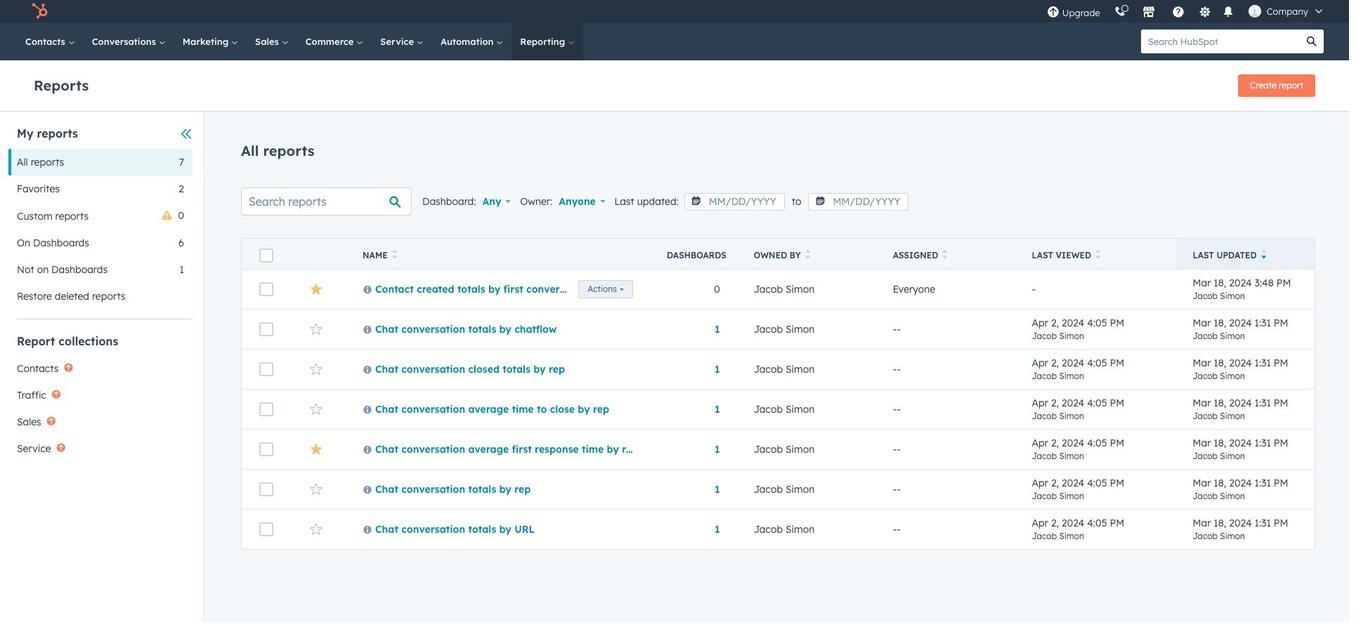 Task type: vqa. For each thing, say whether or not it's contained in the screenshot.
Search reports search box
yes



Task type: describe. For each thing, give the bounding box(es) containing it.
descending sort. press to sort ascending. image
[[1262, 250, 1267, 259]]

descending sort. press to sort ascending. element
[[1262, 250, 1267, 262]]

4 press to sort. element from the left
[[1096, 250, 1101, 262]]

marketplaces image
[[1143, 6, 1156, 19]]

MM/DD/YYYY text field
[[809, 193, 909, 211]]

MM/DD/YYYY text field
[[685, 193, 785, 211]]

press to sort. image for fourth press to sort. "element"
[[1096, 250, 1101, 259]]

report filters element
[[8, 126, 193, 310]]

1 press to sort. element from the left
[[392, 250, 397, 262]]

2 press to sort. image from the left
[[943, 250, 948, 259]]



Task type: locate. For each thing, give the bounding box(es) containing it.
3 press to sort. element from the left
[[943, 250, 948, 262]]

Search HubSpot search field
[[1142, 30, 1301, 53]]

0 horizontal spatial press to sort. image
[[805, 250, 811, 259]]

2 press to sort. image from the left
[[1096, 250, 1101, 259]]

press to sort. image
[[392, 250, 397, 259], [943, 250, 948, 259]]

1 horizontal spatial press to sort. image
[[1096, 250, 1101, 259]]

1 horizontal spatial press to sort. image
[[943, 250, 948, 259]]

1 press to sort. image from the left
[[805, 250, 811, 259]]

press to sort. image
[[805, 250, 811, 259], [1096, 250, 1101, 259]]

press to sort. element
[[392, 250, 397, 262], [805, 250, 811, 262], [943, 250, 948, 262], [1096, 250, 1101, 262]]

1 press to sort. image from the left
[[392, 250, 397, 259]]

menu
[[1040, 0, 1333, 22]]

press to sort. image for third press to sort. "element" from right
[[805, 250, 811, 259]]

2 press to sort. element from the left
[[805, 250, 811, 262]]

jacob simon image
[[1249, 5, 1262, 18]]

Search reports search field
[[241, 188, 412, 216]]

banner
[[34, 70, 1316, 97]]

0 horizontal spatial press to sort. image
[[392, 250, 397, 259]]

report collections element
[[8, 334, 193, 463]]



